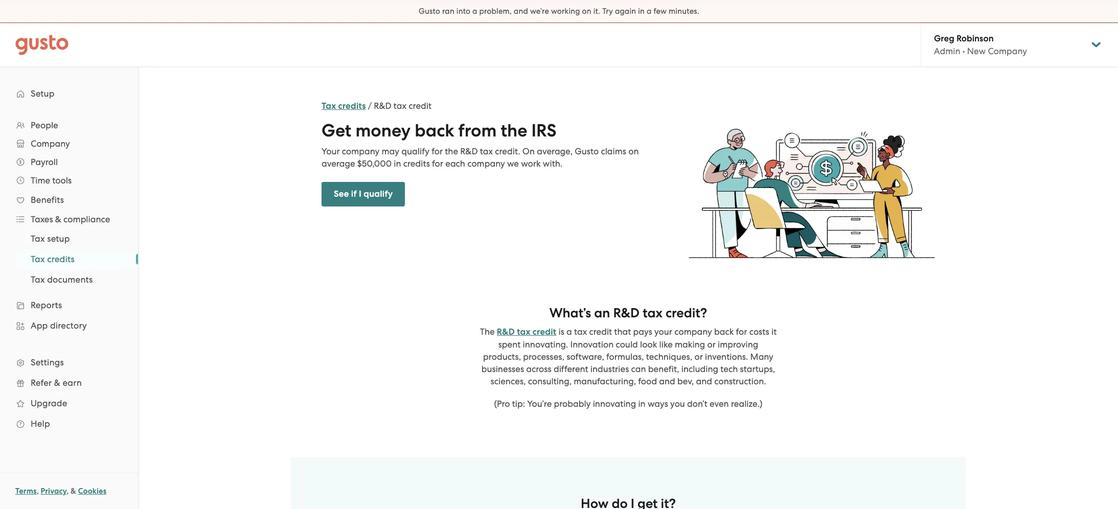 Task type: vqa. For each thing, say whether or not it's contained in the screenshot.
the right Tax Credits link
yes



Task type: locate. For each thing, give the bounding box(es) containing it.
tax credits link down tax setup link
[[18, 250, 128, 268]]

& for earn
[[54, 378, 60, 388]]

r&d inside the tax credits / r&d tax credit
[[374, 101, 392, 111]]

average
[[322, 159, 355, 169]]

0 horizontal spatial company
[[31, 139, 70, 149]]

credits up 'tax documents'
[[47, 254, 75, 264]]

2 horizontal spatial credits
[[403, 159, 430, 169]]

privacy
[[41, 487, 67, 496]]

1 vertical spatial company
[[31, 139, 70, 149]]

tax up innovation in the bottom right of the page
[[574, 327, 587, 337]]

the
[[501, 120, 527, 141], [445, 146, 458, 156]]

including
[[682, 364, 719, 374]]

tech
[[721, 364, 738, 374]]

gusto navigation element
[[0, 67, 138, 451]]

costs
[[750, 327, 770, 337]]

tax inside tax setup link
[[31, 234, 45, 244]]

1 vertical spatial or
[[695, 352, 703, 362]]

company down 'credit.'
[[467, 159, 505, 169]]

look
[[640, 340, 657, 350]]

1 horizontal spatial and
[[659, 376, 675, 387]]

1 horizontal spatial back
[[714, 327, 734, 337]]

few
[[654, 7, 667, 16]]

claims
[[601, 146, 626, 156]]

0 vertical spatial company
[[988, 46, 1027, 56]]

credits left "each"
[[403, 159, 430, 169]]

benefits link
[[10, 191, 128, 209]]

upgrade link
[[10, 394, 128, 413]]

1 vertical spatial credits
[[403, 159, 430, 169]]

& left earn
[[54, 378, 60, 388]]

could
[[616, 340, 638, 350]]

company up $50,000
[[342, 146, 380, 156]]

people button
[[10, 116, 128, 134]]

terms , privacy , & cookies
[[15, 487, 107, 496]]

back up "each"
[[415, 120, 454, 141]]

1 horizontal spatial qualify
[[402, 146, 430, 156]]

1 horizontal spatial ,
[[67, 487, 69, 496]]

0 vertical spatial on
[[582, 7, 592, 16]]

& left cookies button
[[71, 487, 76, 496]]

credit inside the tax credits / r&d tax credit
[[409, 101, 432, 111]]

company
[[342, 146, 380, 156], [467, 159, 505, 169], [675, 327, 712, 337]]

list
[[0, 116, 138, 434], [0, 229, 138, 290]]

1 horizontal spatial on
[[629, 146, 639, 156]]

1 vertical spatial &
[[54, 378, 60, 388]]

gusto left claims
[[575, 146, 599, 156]]

&
[[55, 214, 61, 225], [54, 378, 60, 388], [71, 487, 76, 496]]

ran
[[442, 7, 455, 16]]

manufacturing,
[[574, 376, 636, 387]]

construction.
[[715, 376, 766, 387]]

1 horizontal spatial the
[[501, 120, 527, 141]]

is a tax credit that pays your company back for costs it spent innovating. innovation could look like making or improving products, processes, software, formulas, techniques, or inventions. many businesses across different industries can benefit, including tech startups, sciences, consulting, manufacturing, food and bev, and construction.
[[482, 327, 777, 387]]

get money back from the irs your company may qualify for the r&d tax credit. on average, gusto claims on average $50,000 in credits for each company we work with.
[[322, 120, 639, 169]]

0 vertical spatial back
[[415, 120, 454, 141]]

taxes & compliance
[[31, 214, 110, 225]]

gusto left 'ran' at top
[[419, 7, 440, 16]]

making
[[675, 340, 705, 350]]

, left cookies button
[[67, 487, 69, 496]]

app
[[31, 321, 48, 331]]

0 vertical spatial the
[[501, 120, 527, 141]]

0 vertical spatial &
[[55, 214, 61, 225]]

0 horizontal spatial credit
[[409, 101, 432, 111]]

and down including
[[696, 376, 712, 387]]

we
[[507, 159, 519, 169]]

for up improving
[[736, 327, 747, 337]]

time
[[31, 175, 50, 186]]

can
[[631, 364, 646, 374]]

company down people
[[31, 139, 70, 149]]

1 vertical spatial gusto
[[575, 146, 599, 156]]

1 vertical spatial in
[[394, 159, 401, 169]]

1 vertical spatial company
[[467, 159, 505, 169]]

company inside dropdown button
[[31, 139, 70, 149]]

1 horizontal spatial tax credits link
[[322, 101, 366, 111]]

settings
[[31, 357, 64, 368]]

we're
[[530, 7, 549, 16]]

tax down tax setup
[[31, 254, 45, 264]]

tax for tax setup
[[31, 234, 45, 244]]

time tools
[[31, 175, 72, 186]]

documents
[[47, 275, 93, 285]]

0 horizontal spatial on
[[582, 7, 592, 16]]

qualify inside see if i qualify button
[[364, 189, 393, 199]]

tip:
[[512, 399, 525, 409]]

qualify right i
[[364, 189, 393, 199]]

on
[[523, 146, 535, 156]]

1 horizontal spatial credits
[[338, 101, 366, 111]]

back up improving
[[714, 327, 734, 337]]

tax inside tax documents link
[[31, 275, 45, 285]]

average,
[[537, 146, 573, 156]]

& right taxes
[[55, 214, 61, 225]]

0 horizontal spatial gusto
[[419, 7, 440, 16]]

0 vertical spatial or
[[707, 340, 716, 350]]

refer
[[31, 378, 52, 388]]

2 vertical spatial for
[[736, 327, 747, 337]]

a right is
[[567, 327, 572, 337]]

the up "each"
[[445, 146, 458, 156]]

new
[[967, 46, 986, 56]]

1 horizontal spatial company
[[467, 159, 505, 169]]

r&d
[[374, 101, 392, 111], [460, 146, 478, 156], [613, 305, 640, 321], [497, 327, 515, 337]]

in left ways
[[638, 399, 646, 409]]

& inside dropdown button
[[55, 214, 61, 225]]

the up 'credit.'
[[501, 120, 527, 141]]

1 , from the left
[[37, 487, 39, 496]]

1 vertical spatial on
[[629, 146, 639, 156]]

list containing people
[[0, 116, 138, 434]]

1 vertical spatial back
[[714, 327, 734, 337]]

0 horizontal spatial or
[[695, 352, 703, 362]]

tax for tax credits
[[31, 254, 45, 264]]

tax up get
[[322, 101, 336, 111]]

tax credits / r&d tax credit
[[322, 101, 432, 111]]

compliance
[[63, 214, 110, 225]]

company right new on the top right of page
[[988, 46, 1027, 56]]

on left it.
[[582, 7, 592, 16]]

1 vertical spatial for
[[432, 159, 443, 169]]

1 horizontal spatial credit
[[533, 327, 557, 337]]

1 list from the top
[[0, 116, 138, 434]]

,
[[37, 487, 39, 496], [67, 487, 69, 496]]

1 horizontal spatial a
[[567, 327, 572, 337]]

for left "each"
[[432, 159, 443, 169]]

0 vertical spatial gusto
[[419, 7, 440, 16]]

your
[[655, 327, 672, 337]]

on
[[582, 7, 592, 16], [629, 146, 639, 156]]

see
[[334, 189, 349, 199]]

robinson
[[957, 33, 994, 44]]

2 horizontal spatial credit
[[589, 327, 612, 337]]

0 vertical spatial credits
[[338, 101, 366, 111]]

pays
[[633, 327, 652, 337]]

0 vertical spatial company
[[342, 146, 380, 156]]

credits
[[338, 101, 366, 111], [403, 159, 430, 169], [47, 254, 75, 264]]

company for is
[[675, 327, 712, 337]]

credits left /
[[338, 101, 366, 111]]

for right may
[[432, 146, 443, 156]]

what's
[[550, 305, 591, 321]]

company inside is a tax credit that pays your company back for costs it spent innovating. innovation could look like making or improving products, processes, software, formulas, techniques, or inventions. many businesses across different industries can benefit, including tech startups, sciences, consulting, manufacturing, food and bev, and construction.
[[675, 327, 712, 337]]

1 vertical spatial the
[[445, 146, 458, 156]]

or up including
[[695, 352, 703, 362]]

2 vertical spatial credits
[[47, 254, 75, 264]]

qualify inside 'get money back from the irs your company may qualify for the r&d tax credit. on average, gusto claims on average $50,000 in credits for each company we work with.'
[[402, 146, 430, 156]]

it.
[[594, 7, 601, 16]]

inventions.
[[705, 352, 748, 362]]

2 vertical spatial company
[[675, 327, 712, 337]]

tax down taxes
[[31, 234, 45, 244]]

qualify right may
[[402, 146, 430, 156]]

innovation
[[571, 340, 614, 350]]

1 horizontal spatial company
[[988, 46, 1027, 56]]

on inside 'get money back from the irs your company may qualify for the r&d tax credit. on average, gusto claims on average $50,000 in credits for each company we work with.'
[[629, 146, 639, 156]]

credit inside is a tax credit that pays your company back for costs it spent innovating. innovation could look like making or improving products, processes, software, formulas, techniques, or inventions. many businesses across different industries can benefit, including tech startups, sciences, consulting, manufacturing, food and bev, and construction.
[[589, 327, 612, 337]]

terms
[[15, 487, 37, 496]]

and down benefit,
[[659, 376, 675, 387]]

bev,
[[678, 376, 694, 387]]

0 horizontal spatial ,
[[37, 487, 39, 496]]

0 horizontal spatial company
[[342, 146, 380, 156]]

on right claims
[[629, 146, 639, 156]]

, left privacy link
[[37, 487, 39, 496]]

cookies
[[78, 487, 107, 496]]

problem,
[[479, 7, 512, 16]]

benefit,
[[648, 364, 679, 374]]

r&d up "each"
[[460, 146, 478, 156]]

tax
[[322, 101, 336, 111], [31, 234, 45, 244], [31, 254, 45, 264], [31, 275, 45, 285]]

and left we're
[[514, 7, 528, 16]]

0 horizontal spatial back
[[415, 120, 454, 141]]

a right into
[[473, 7, 477, 16]]

tax down tax credits
[[31, 275, 45, 285]]

in down may
[[394, 159, 401, 169]]

0 vertical spatial qualify
[[402, 146, 430, 156]]

in right again
[[638, 7, 645, 16]]

2 list from the top
[[0, 229, 138, 290]]

across
[[526, 364, 552, 374]]

tax up money
[[394, 101, 407, 111]]

a left few on the right top of page
[[647, 7, 652, 16]]

setup link
[[10, 84, 128, 103]]

or up inventions.
[[707, 340, 716, 350]]

back inside 'get money back from the irs your company may qualify for the r&d tax credit. on average, gusto claims on average $50,000 in credits for each company we work with.'
[[415, 120, 454, 141]]

0 vertical spatial for
[[432, 146, 443, 156]]

don't
[[687, 399, 708, 409]]

credit up innovating.
[[533, 327, 557, 337]]

a
[[473, 7, 477, 16], [647, 7, 652, 16], [567, 327, 572, 337]]

in
[[638, 7, 645, 16], [394, 159, 401, 169], [638, 399, 646, 409]]

0 horizontal spatial qualify
[[364, 189, 393, 199]]

2 , from the left
[[67, 487, 69, 496]]

1 vertical spatial qualify
[[364, 189, 393, 199]]

credits for tax credits
[[47, 254, 75, 264]]

company button
[[10, 134, 128, 153]]

directory
[[50, 321, 87, 331]]

1 horizontal spatial gusto
[[575, 146, 599, 156]]

businesses
[[482, 364, 524, 374]]

back
[[415, 120, 454, 141], [714, 327, 734, 337]]

gusto ran into a problem, and we're working on it. try again in a few minutes.
[[419, 7, 700, 16]]

2 horizontal spatial company
[[675, 327, 712, 337]]

tax inside is a tax credit that pays your company back for costs it spent innovating. innovation could look like making or improving products, processes, software, formulas, techniques, or inventions. many businesses across different industries can benefit, including tech startups, sciences, consulting, manufacturing, food and bev, and construction.
[[574, 327, 587, 337]]

tax for tax credits / r&d tax credit
[[322, 101, 336, 111]]

processes,
[[523, 352, 565, 362]]

2 horizontal spatial and
[[696, 376, 712, 387]]

see if i qualify
[[334, 189, 393, 199]]

try
[[602, 7, 613, 16]]

company up making
[[675, 327, 712, 337]]

from
[[458, 120, 497, 141]]

0 horizontal spatial credits
[[47, 254, 75, 264]]

0 horizontal spatial the
[[445, 146, 458, 156]]

credits inside list
[[47, 254, 75, 264]]

credit
[[409, 101, 432, 111], [533, 327, 557, 337], [589, 327, 612, 337]]

1 vertical spatial tax credits link
[[18, 250, 128, 268]]

food
[[638, 376, 657, 387]]

payroll button
[[10, 153, 128, 171]]

r&d right /
[[374, 101, 392, 111]]

credit up money
[[409, 101, 432, 111]]

credit up innovation in the bottom right of the page
[[589, 327, 612, 337]]

tax left 'credit.'
[[480, 146, 493, 156]]

0 horizontal spatial tax credits link
[[18, 250, 128, 268]]

tax credits link up get
[[322, 101, 366, 111]]

credits for tax credits / r&d tax credit
[[338, 101, 366, 111]]



Task type: describe. For each thing, give the bounding box(es) containing it.
taxes & compliance button
[[10, 210, 128, 229]]

credits inside 'get money back from the irs your company may qualify for the r&d tax credit. on average, gusto claims on average $50,000 in credits for each company we work with.'
[[403, 159, 430, 169]]

what's an r&d tax credit?
[[550, 305, 707, 321]]

many
[[751, 352, 774, 362]]

terms link
[[15, 487, 37, 496]]

earn
[[63, 378, 82, 388]]

an
[[594, 305, 610, 321]]

it
[[772, 327, 777, 337]]

ways
[[648, 399, 668, 409]]

greg robinson admin • new company
[[934, 33, 1027, 56]]

sciences,
[[491, 376, 526, 387]]

see if i qualify button
[[322, 182, 405, 207]]

credit.
[[495, 146, 520, 156]]

0 vertical spatial in
[[638, 7, 645, 16]]

again
[[615, 7, 636, 16]]

innovating
[[593, 399, 636, 409]]

2 horizontal spatial a
[[647, 7, 652, 16]]

software,
[[567, 352, 604, 362]]

$50,000
[[357, 159, 392, 169]]

even
[[710, 399, 729, 409]]

may
[[382, 146, 399, 156]]

minutes.
[[669, 7, 700, 16]]

your
[[322, 146, 340, 156]]

for inside is a tax credit that pays your company back for costs it spent innovating. innovation could look like making or improving products, processes, software, formulas, techniques, or inventions. many businesses across different industries can benefit, including tech startups, sciences, consulting, manufacturing, food and bev, and construction.
[[736, 327, 747, 337]]

benefits
[[31, 195, 64, 205]]

probably
[[554, 399, 591, 409]]

tools
[[52, 175, 72, 186]]

with.
[[543, 159, 563, 169]]

if
[[351, 189, 357, 199]]

r&d up that
[[613, 305, 640, 321]]

settings link
[[10, 353, 128, 372]]

app directory link
[[10, 317, 128, 335]]

r&d tax credit link
[[497, 327, 557, 337]]

innovating.
[[523, 340, 568, 350]]

help
[[31, 419, 50, 429]]

list containing tax setup
[[0, 229, 138, 290]]

& for compliance
[[55, 214, 61, 225]]

r&d inside 'get money back from the irs your company may qualify for the r&d tax credit. on average, gusto claims on average $50,000 in credits for each company we work with.'
[[460, 146, 478, 156]]

techniques,
[[646, 352, 693, 362]]

(pro tip: you're probably innovating in ways you don't even realize.)
[[494, 399, 763, 409]]

that
[[614, 327, 631, 337]]

working
[[551, 7, 580, 16]]

products,
[[483, 352, 521, 362]]

0 horizontal spatial and
[[514, 7, 528, 16]]

app directory
[[31, 321, 87, 331]]

is
[[559, 327, 565, 337]]

r&d up spent
[[497, 327, 515, 337]]

gusto inside 'get money back from the irs your company may qualify for the r&d tax credit. on average, gusto claims on average $50,000 in credits for each company we work with.'
[[575, 146, 599, 156]]

spent
[[498, 340, 521, 350]]

work
[[521, 159, 541, 169]]

like
[[660, 340, 673, 350]]

money
[[356, 120, 411, 141]]

2 vertical spatial in
[[638, 399, 646, 409]]

tax inside the tax credits / r&d tax credit
[[394, 101, 407, 111]]

in inside 'get money back from the irs your company may qualify for the r&d tax credit. on average, gusto claims on average $50,000 in credits for each company we work with.'
[[394, 159, 401, 169]]

company for get
[[342, 146, 380, 156]]

the
[[480, 327, 495, 337]]

time tools button
[[10, 171, 128, 190]]

tax credits
[[31, 254, 75, 264]]

/
[[368, 101, 372, 111]]

setup
[[31, 88, 55, 99]]

credit for a
[[589, 327, 612, 337]]

reports
[[31, 300, 62, 310]]

2 vertical spatial &
[[71, 487, 76, 496]]

0 horizontal spatial a
[[473, 7, 477, 16]]

back inside is a tax credit that pays your company back for costs it spent innovating. innovation could look like making or improving products, processes, software, formulas, techniques, or inventions. many businesses across different industries can benefit, including tech startups, sciences, consulting, manufacturing, food and bev, and construction.
[[714, 327, 734, 337]]

home image
[[15, 35, 69, 55]]

0 vertical spatial tax credits link
[[322, 101, 366, 111]]

tax up 'pays'
[[643, 305, 663, 321]]

help link
[[10, 415, 128, 433]]

1 horizontal spatial or
[[707, 340, 716, 350]]

credit for r&d
[[533, 327, 557, 337]]

the r&d tax credit
[[480, 327, 557, 337]]

tax inside 'get money back from the irs your company may qualify for the r&d tax credit. on average, gusto claims on average $50,000 in credits for each company we work with.'
[[480, 146, 493, 156]]

company inside greg robinson admin • new company
[[988, 46, 1027, 56]]

(pro
[[494, 399, 510, 409]]

reports link
[[10, 296, 128, 315]]

startups,
[[740, 364, 775, 374]]

irs
[[532, 120, 557, 141]]

people
[[31, 120, 58, 130]]

a inside is a tax credit that pays your company back for costs it spent innovating. innovation could look like making or improving products, processes, software, formulas, techniques, or inventions. many businesses across different industries can benefit, including tech startups, sciences, consulting, manufacturing, food and bev, and construction.
[[567, 327, 572, 337]]

credit?
[[666, 305, 707, 321]]

tax for tax documents
[[31, 275, 45, 285]]

tax up spent
[[517, 327, 531, 337]]

improving
[[718, 340, 759, 350]]

get
[[322, 120, 351, 141]]

you
[[670, 399, 685, 409]]

admin
[[934, 46, 961, 56]]

consulting,
[[528, 376, 572, 387]]

tax setup link
[[18, 230, 128, 248]]

taxes
[[31, 214, 53, 225]]

you're
[[527, 399, 552, 409]]

upgrade
[[31, 398, 67, 409]]

formulas,
[[607, 352, 644, 362]]



